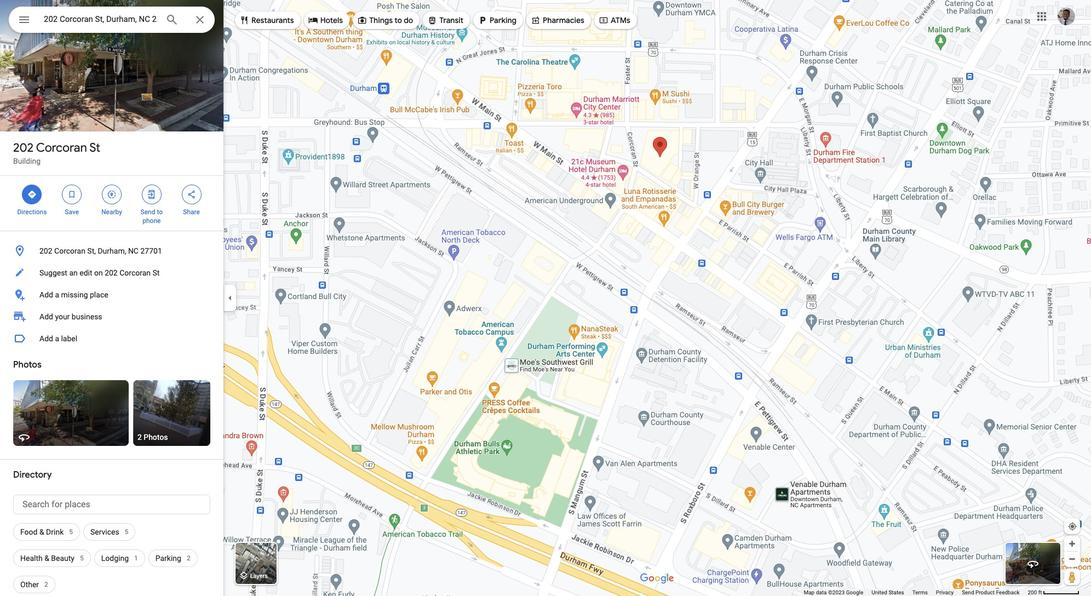 Task type: locate. For each thing, give the bounding box(es) containing it.
footer containing map data ©2023 google
[[804, 589, 1028, 596]]

1 vertical spatial parking
[[156, 554, 181, 563]]

©2023
[[829, 590, 845, 596]]

 atms
[[599, 14, 631, 26]]

&
[[39, 528, 44, 537], [44, 554, 49, 563]]

1 vertical spatial a
[[55, 334, 59, 343]]

corcoran left st,
[[54, 247, 85, 255]]

0 vertical spatial a
[[55, 290, 59, 299]]

 things to do
[[357, 14, 413, 26]]

202 up 'suggest'
[[39, 247, 52, 255]]

 restaurants
[[240, 14, 294, 26]]

0 horizontal spatial st
[[89, 140, 100, 156]]

privacy button
[[937, 589, 954, 596]]

5
[[69, 528, 73, 536], [125, 528, 129, 536], [80, 555, 84, 562]]

1 horizontal spatial parking
[[490, 15, 517, 25]]

corcoran down nc
[[120, 269, 151, 277]]

& right health
[[44, 554, 49, 563]]

2 inside parking 2
[[187, 555, 191, 562]]

things
[[369, 15, 393, 25]]

corcoran for st,
[[54, 247, 85, 255]]

st inside 202 corcoran st building
[[89, 140, 100, 156]]

restaurants
[[252, 15, 294, 25]]

0 vertical spatial to
[[395, 15, 402, 25]]

add inside 'link'
[[39, 312, 53, 321]]

send up phone
[[141, 208, 155, 216]]

3 add from the top
[[39, 334, 53, 343]]

google account: leeland pitt  
(leeland.pitt@adept.ai) image
[[1058, 7, 1076, 25]]

1 vertical spatial &
[[44, 554, 49, 563]]

1 vertical spatial 202
[[39, 247, 52, 255]]

add left the label
[[39, 334, 53, 343]]

1 horizontal spatial 202
[[39, 247, 52, 255]]

add a missing place
[[39, 290, 108, 299]]

add a label
[[39, 334, 77, 343]]

5 right services
[[125, 528, 129, 536]]

pharmacies
[[543, 15, 585, 25]]

0 horizontal spatial &
[[39, 528, 44, 537]]


[[107, 189, 117, 201]]

202 inside 202 corcoran st, durham, nc 27701 button
[[39, 247, 52, 255]]

200 ft button
[[1028, 590, 1080, 596]]

add a missing place button
[[0, 284, 224, 306]]

0 horizontal spatial 5
[[69, 528, 73, 536]]

data
[[816, 590, 827, 596]]

drink
[[46, 528, 64, 537]]

send left "product"
[[962, 590, 975, 596]]

0 vertical spatial send
[[141, 208, 155, 216]]

5 right beauty on the left
[[80, 555, 84, 562]]

united
[[872, 590, 888, 596]]

200
[[1028, 590, 1038, 596]]

1 a from the top
[[55, 290, 59, 299]]

0 vertical spatial st
[[89, 140, 100, 156]]

send for send to phone
[[141, 208, 155, 216]]

1 horizontal spatial st
[[153, 269, 160, 277]]

202 for st
[[13, 140, 34, 156]]

1 horizontal spatial 5
[[80, 555, 84, 562]]

add
[[39, 290, 53, 299], [39, 312, 53, 321], [39, 334, 53, 343]]

2 a from the top
[[55, 334, 59, 343]]

2 vertical spatial 202
[[105, 269, 118, 277]]

corcoran inside 202 corcoran st building
[[36, 140, 87, 156]]

footer
[[804, 589, 1028, 596]]

0 horizontal spatial photos
[[13, 360, 41, 370]]

2 horizontal spatial 5
[[125, 528, 129, 536]]

1 horizontal spatial &
[[44, 554, 49, 563]]

footer inside the google maps element
[[804, 589, 1028, 596]]

show street view coverage image
[[1065, 569, 1081, 585]]

0 vertical spatial parking
[[490, 15, 517, 25]]

suggest an edit on 202 corcoran st
[[39, 269, 160, 277]]

atms
[[611, 15, 631, 25]]

202 right the on
[[105, 269, 118, 277]]

1 vertical spatial corcoran
[[54, 247, 85, 255]]

add for add a missing place
[[39, 290, 53, 299]]

photos inside button
[[144, 433, 168, 442]]

None text field
[[13, 495, 210, 515]]

a for label
[[55, 334, 59, 343]]

terms
[[913, 590, 928, 596]]

united states
[[872, 590, 905, 596]]

phone
[[143, 217, 161, 225]]

5 inside food & drink 5
[[69, 528, 73, 536]]

parking
[[490, 15, 517, 25], [156, 554, 181, 563]]

1 add from the top
[[39, 290, 53, 299]]

2 horizontal spatial 202
[[105, 269, 118, 277]]

2 inside 2 photos button
[[138, 433, 142, 442]]

27701
[[141, 247, 162, 255]]

to inside ' things to do'
[[395, 15, 402, 25]]

save
[[65, 208, 79, 216]]

1 vertical spatial st
[[153, 269, 160, 277]]

5 right drink
[[69, 528, 73, 536]]

2 vertical spatial add
[[39, 334, 53, 343]]

1 horizontal spatial photos
[[144, 433, 168, 442]]

google
[[847, 590, 864, 596]]

to left do
[[395, 15, 402, 25]]

other 2
[[20, 580, 48, 589]]

0 vertical spatial corcoran
[[36, 140, 87, 156]]

corcoran up building
[[36, 140, 87, 156]]


[[357, 14, 367, 26]]

corcoran for st
[[36, 140, 87, 156]]


[[531, 14, 541, 26]]

& for beauty
[[44, 554, 49, 563]]

 button
[[9, 7, 39, 35]]

send inside button
[[962, 590, 975, 596]]

business
[[72, 312, 102, 321]]

a left the label
[[55, 334, 59, 343]]

directory
[[13, 470, 52, 481]]

food & drink 5
[[20, 528, 73, 537]]

parking 2
[[156, 554, 191, 563]]

add for add your business
[[39, 312, 53, 321]]

suggest an edit on 202 corcoran st button
[[0, 262, 224, 284]]

0 horizontal spatial to
[[157, 208, 163, 216]]

None field
[[44, 13, 157, 26]]

photos
[[13, 360, 41, 370], [144, 433, 168, 442]]

1 vertical spatial to
[[157, 208, 163, 216]]

send
[[141, 208, 155, 216], [962, 590, 975, 596]]

0 horizontal spatial parking
[[156, 554, 181, 563]]

actions for 202 corcoran st region
[[0, 176, 224, 231]]

add down 'suggest'
[[39, 290, 53, 299]]

2 photos button
[[133, 380, 210, 446]]

services 5
[[90, 528, 129, 537]]

0 vertical spatial &
[[39, 528, 44, 537]]

2 inside the other 2
[[44, 581, 48, 589]]

a for missing
[[55, 290, 59, 299]]

2 add from the top
[[39, 312, 53, 321]]

202
[[13, 140, 34, 156], [39, 247, 52, 255], [105, 269, 118, 277]]

zoom in image
[[1069, 540, 1077, 548]]

2 vertical spatial corcoran
[[120, 269, 151, 277]]

0 vertical spatial 202
[[13, 140, 34, 156]]

ft
[[1039, 590, 1043, 596]]

a left missing
[[55, 290, 59, 299]]

parking right 
[[490, 15, 517, 25]]

send for send product feedback
[[962, 590, 975, 596]]

1 horizontal spatial 2
[[138, 433, 142, 442]]

2 vertical spatial 2
[[44, 581, 48, 589]]

to
[[395, 15, 402, 25], [157, 208, 163, 216]]

5 inside health & beauty 5
[[80, 555, 84, 562]]

services
[[90, 528, 119, 537]]

st
[[89, 140, 100, 156], [153, 269, 160, 277]]

corcoran
[[36, 140, 87, 156], [54, 247, 85, 255], [120, 269, 151, 277]]

0 horizontal spatial 2
[[44, 581, 48, 589]]

collapse side panel image
[[224, 292, 236, 304]]

0 vertical spatial 2
[[138, 433, 142, 442]]

do
[[404, 15, 413, 25]]

1 vertical spatial add
[[39, 312, 53, 321]]

beauty
[[51, 554, 75, 563]]

1 vertical spatial 2
[[187, 555, 191, 562]]

1 horizontal spatial send
[[962, 590, 975, 596]]

transit
[[440, 15, 464, 25]]

2 horizontal spatial 2
[[187, 555, 191, 562]]


[[599, 14, 609, 26]]

0 horizontal spatial 202
[[13, 140, 34, 156]]

your
[[55, 312, 70, 321]]

& right food
[[39, 528, 44, 537]]

add a label button
[[0, 328, 224, 350]]

1 vertical spatial photos
[[144, 433, 168, 442]]

0 horizontal spatial send
[[141, 208, 155, 216]]

202 inside 202 corcoran st building
[[13, 140, 34, 156]]

1 horizontal spatial to
[[395, 15, 402, 25]]

202 Corcoran St, Durham, NC 27701 field
[[9, 7, 215, 33]]

send inside send to phone
[[141, 208, 155, 216]]

 pharmacies
[[531, 14, 585, 26]]

202 corcoran st, durham, nc 27701 button
[[0, 240, 224, 262]]


[[67, 189, 77, 201]]

privacy
[[937, 590, 954, 596]]

202 corcoran st main content
[[0, 0, 224, 596]]

to up phone
[[157, 208, 163, 216]]

food
[[20, 528, 38, 537]]

202 up building
[[13, 140, 34, 156]]

none text field inside 202 corcoran st main content
[[13, 495, 210, 515]]

send product feedback button
[[962, 589, 1020, 596]]

share
[[183, 208, 200, 216]]

add left your in the left of the page
[[39, 312, 53, 321]]

1 vertical spatial send
[[962, 590, 975, 596]]

st inside button
[[153, 269, 160, 277]]

parking right '1'
[[156, 554, 181, 563]]

0 vertical spatial add
[[39, 290, 53, 299]]

none field inside 202 corcoran st, durham, nc 27701 field
[[44, 13, 157, 26]]



Task type: vqa. For each thing, say whether or not it's contained in the screenshot.

yes



Task type: describe. For each thing, give the bounding box(es) containing it.
hotels
[[320, 15, 343, 25]]

nearby
[[101, 208, 122, 216]]

feedback
[[997, 590, 1020, 596]]

zoom out image
[[1069, 555, 1077, 563]]

an
[[69, 269, 78, 277]]

lodging 1
[[101, 554, 138, 563]]

200 ft
[[1028, 590, 1043, 596]]

2 photos
[[138, 433, 168, 442]]

202 for st,
[[39, 247, 52, 255]]

edit
[[80, 269, 92, 277]]

lodging
[[101, 554, 129, 563]]

parking inside 202 corcoran st main content
[[156, 554, 181, 563]]

place
[[90, 290, 108, 299]]

google maps element
[[0, 0, 1092, 596]]

5 inside services 5
[[125, 528, 129, 536]]

terms button
[[913, 589, 928, 596]]

2 for other
[[44, 581, 48, 589]]

st,
[[87, 247, 96, 255]]


[[240, 14, 249, 26]]

product
[[976, 590, 995, 596]]

to inside send to phone
[[157, 208, 163, 216]]


[[478, 14, 488, 26]]


[[18, 12, 31, 27]]

 transit
[[428, 14, 464, 26]]

health & beauty 5
[[20, 554, 84, 563]]

& for drink
[[39, 528, 44, 537]]

add your business
[[39, 312, 102, 321]]

show your location image
[[1068, 522, 1078, 532]]


[[428, 14, 438, 26]]

nc
[[128, 247, 139, 255]]

health
[[20, 554, 43, 563]]

suggest
[[39, 269, 67, 277]]

 search field
[[9, 7, 215, 35]]

missing
[[61, 290, 88, 299]]


[[147, 189, 157, 201]]

map
[[804, 590, 815, 596]]

2 for parking
[[187, 555, 191, 562]]

202 corcoran st, durham, nc 27701
[[39, 247, 162, 255]]

add your business link
[[0, 306, 224, 328]]

add for add a label
[[39, 334, 53, 343]]

202 corcoran st building
[[13, 140, 100, 166]]

on
[[94, 269, 103, 277]]

202 inside suggest an edit on 202 corcoran st button
[[105, 269, 118, 277]]

building
[[13, 157, 41, 166]]

map data ©2023 google
[[804, 590, 864, 596]]

street view image
[[1027, 557, 1040, 571]]

united states button
[[872, 589, 905, 596]]

 parking
[[478, 14, 517, 26]]

parking inside  parking
[[490, 15, 517, 25]]

send product feedback
[[962, 590, 1020, 596]]

other
[[20, 580, 39, 589]]


[[187, 189, 197, 201]]

layers
[[250, 573, 268, 580]]

label
[[61, 334, 77, 343]]

send to phone
[[141, 208, 163, 225]]

5 for food & drink
[[69, 528, 73, 536]]

1
[[134, 555, 138, 562]]

durham,
[[98, 247, 126, 255]]

 hotels
[[308, 14, 343, 26]]


[[308, 14, 318, 26]]


[[27, 189, 37, 201]]

states
[[889, 590, 905, 596]]

directions
[[17, 208, 47, 216]]

0 vertical spatial photos
[[13, 360, 41, 370]]

5 for health & beauty
[[80, 555, 84, 562]]



